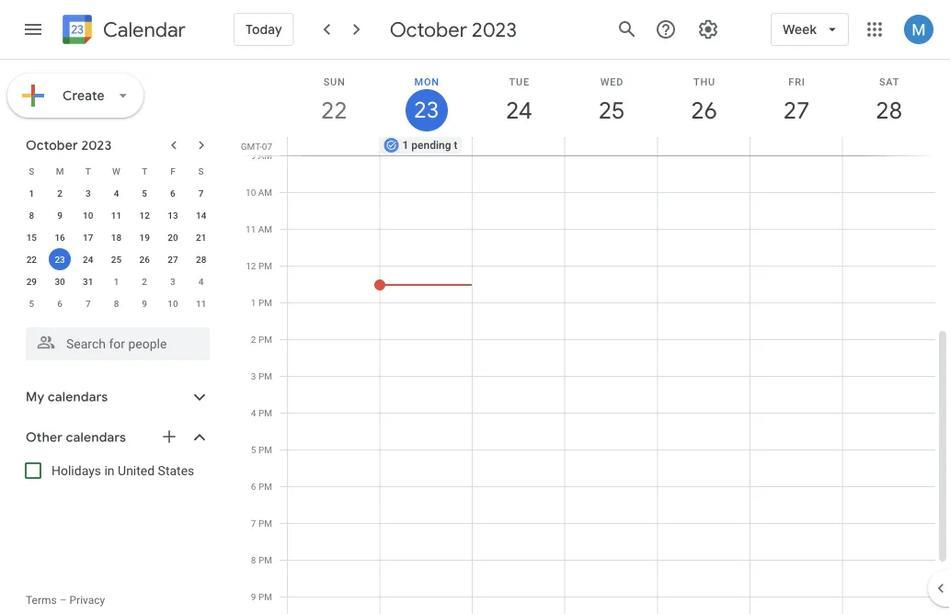Task type: describe. For each thing, give the bounding box(es) containing it.
27 link
[[776, 89, 818, 132]]

10 am
[[246, 187, 272, 198]]

row containing 8
[[17, 204, 215, 226]]

calendar
[[103, 17, 186, 43]]

24 element
[[77, 248, 99, 271]]

19 element
[[134, 226, 156, 248]]

november 6 element
[[49, 293, 71, 315]]

8 for 8 pm
[[251, 555, 256, 566]]

30
[[55, 276, 65, 287]]

25 inside wed 25
[[598, 95, 624, 126]]

week button
[[771, 7, 849, 52]]

24 inside grid
[[505, 95, 531, 126]]

7 for 7 pm
[[251, 518, 256, 529]]

0 vertical spatial october
[[390, 17, 467, 42]]

sun
[[324, 76, 346, 87]]

31 element
[[77, 271, 99, 293]]

27 element
[[162, 248, 184, 271]]

17
[[83, 232, 93, 243]]

31
[[83, 276, 93, 287]]

Search for people text field
[[37, 328, 199, 361]]

november 11 element
[[190, 293, 212, 315]]

2 cell from the left
[[473, 137, 565, 156]]

1 horizontal spatial 6
[[170, 188, 176, 199]]

privacy
[[69, 594, 105, 607]]

14 element
[[190, 204, 212, 226]]

add other calendars image
[[160, 428, 179, 446]]

9 up 16 element
[[57, 210, 62, 221]]

pm for 3 pm
[[259, 371, 272, 382]]

november 8 element
[[105, 293, 127, 315]]

24 inside october 2023 grid
[[83, 254, 93, 265]]

1 cell from the left
[[288, 137, 380, 156]]

pm for 6 pm
[[259, 481, 272, 492]]

5 for 5 pm
[[251, 444, 256, 456]]

0 vertical spatial october 2023
[[390, 17, 517, 42]]

3 for 3 pm
[[251, 371, 256, 382]]

main drawer image
[[22, 18, 44, 40]]

12 element
[[134, 204, 156, 226]]

sun 22
[[320, 76, 346, 126]]

other calendars
[[26, 430, 126, 446]]

23, today element
[[49, 248, 71, 271]]

terms – privacy
[[26, 594, 105, 607]]

6 for 6 pm
[[251, 481, 256, 492]]

4 for 4 pm
[[251, 408, 256, 419]]

07
[[262, 141, 272, 152]]

2 s from the left
[[198, 166, 204, 177]]

am for 10 am
[[258, 187, 272, 198]]

20
[[168, 232, 178, 243]]

3 pm
[[251, 371, 272, 382]]

27 inside october 2023 grid
[[168, 254, 178, 265]]

9 for 9 am
[[251, 150, 256, 161]]

23 link
[[406, 89, 448, 132]]

10 for "november 10" element
[[168, 298, 178, 309]]

23 inside mon 23
[[413, 96, 438, 125]]

3 cell from the left
[[565, 137, 658, 156]]

7 for november 7 element
[[86, 298, 91, 309]]

6 for november 6 element
[[57, 298, 62, 309]]

terms link
[[26, 594, 57, 607]]

24 link
[[498, 89, 541, 132]]

26 inside grid
[[690, 95, 716, 126]]

terms
[[26, 594, 57, 607]]

calendar element
[[59, 11, 186, 52]]

wed
[[601, 76, 624, 87]]

1 pending task row
[[280, 137, 951, 156]]

21
[[196, 232, 206, 243]]

mon 23
[[413, 76, 440, 125]]

19
[[139, 232, 150, 243]]

thu
[[694, 76, 716, 87]]

10 for 10 am
[[246, 187, 256, 198]]

1 s from the left
[[29, 166, 34, 177]]

15
[[26, 232, 37, 243]]

17 element
[[77, 226, 99, 248]]

9 for november 9 element
[[142, 298, 147, 309]]

today
[[246, 21, 282, 38]]

4 for november 4 element
[[199, 276, 204, 287]]

sat 28
[[875, 76, 902, 126]]

8 pm
[[251, 555, 272, 566]]

other
[[26, 430, 63, 446]]

november 4 element
[[190, 271, 212, 293]]

calendars for my calendars
[[48, 389, 108, 406]]

my calendars button
[[4, 383, 228, 412]]

12 for 12
[[139, 210, 150, 221]]

united
[[118, 463, 155, 479]]

1 up 15 element
[[29, 188, 34, 199]]

2 pm
[[251, 334, 272, 345]]

states
[[158, 463, 194, 479]]

2 t from the left
[[142, 166, 147, 177]]

pm for 1 pm
[[259, 297, 272, 308]]

1 for 1 pending task
[[403, 139, 409, 152]]

m
[[56, 166, 64, 177]]

11 for 11 element
[[111, 210, 122, 221]]

6 cell from the left
[[843, 137, 935, 156]]

4 cell from the left
[[658, 137, 750, 156]]

18 element
[[105, 226, 127, 248]]

holidays
[[52, 463, 101, 479]]

20 element
[[162, 226, 184, 248]]

task
[[454, 139, 475, 152]]

november 9 element
[[134, 293, 156, 315]]

1 horizontal spatial 27
[[783, 95, 809, 126]]

1 horizontal spatial 5
[[142, 188, 147, 199]]

row containing 5
[[17, 293, 215, 315]]

fri
[[789, 76, 806, 87]]

16
[[55, 232, 65, 243]]

11 element
[[105, 204, 127, 226]]

2 for 2 pm
[[251, 334, 256, 345]]

holidays in united states
[[52, 463, 194, 479]]

pm for 8 pm
[[259, 555, 272, 566]]



Task type: vqa. For each thing, say whether or not it's contained in the screenshot.
tab list
no



Task type: locate. For each thing, give the bounding box(es) containing it.
0 vertical spatial 2
[[57, 188, 62, 199]]

0 horizontal spatial 10
[[83, 210, 93, 221]]

1 vertical spatial 5
[[29, 298, 34, 309]]

9 pm
[[251, 592, 272, 603]]

25 down 18
[[111, 254, 122, 265]]

2 horizontal spatial 6
[[251, 481, 256, 492]]

6 up 7 pm
[[251, 481, 256, 492]]

0 horizontal spatial 22
[[26, 254, 37, 265]]

5 for november 5 element
[[29, 298, 34, 309]]

1 vertical spatial 25
[[111, 254, 122, 265]]

6
[[170, 188, 176, 199], [57, 298, 62, 309], [251, 481, 256, 492]]

10
[[246, 187, 256, 198], [83, 210, 93, 221], [168, 298, 178, 309]]

8
[[29, 210, 34, 221], [114, 298, 119, 309], [251, 555, 256, 566]]

15 element
[[21, 226, 43, 248]]

0 horizontal spatial 26
[[139, 254, 150, 265]]

pm
[[259, 260, 272, 271], [259, 297, 272, 308], [259, 334, 272, 345], [259, 371, 272, 382], [259, 408, 272, 419], [259, 444, 272, 456], [259, 481, 272, 492], [259, 518, 272, 529], [259, 555, 272, 566], [259, 592, 272, 603]]

22 down sun
[[320, 95, 346, 126]]

2 vertical spatial 4
[[251, 408, 256, 419]]

8 pm from the top
[[259, 518, 272, 529]]

1 vertical spatial 12
[[246, 260, 256, 271]]

30 element
[[49, 271, 71, 293]]

10 for 10 element on the left of page
[[83, 210, 93, 221]]

october 2023 up the m
[[26, 137, 112, 154]]

4 row from the top
[[17, 226, 215, 248]]

23 up 30
[[55, 254, 65, 265]]

1 horizontal spatial 4
[[199, 276, 204, 287]]

10 element
[[77, 204, 99, 226]]

22 link
[[313, 89, 355, 132]]

4 down 28 element
[[199, 276, 204, 287]]

1 up "november 8" element
[[114, 276, 119, 287]]

25 link
[[591, 89, 633, 132]]

26 down 19
[[139, 254, 150, 265]]

thu 26
[[690, 76, 716, 126]]

0 horizontal spatial 6
[[57, 298, 62, 309]]

calendars for other calendars
[[66, 430, 126, 446]]

4 up 11 element
[[114, 188, 119, 199]]

25
[[598, 95, 624, 126], [111, 254, 122, 265]]

pm up 7 pm
[[259, 481, 272, 492]]

4 pm from the top
[[259, 371, 272, 382]]

25 element
[[105, 248, 127, 271]]

10 down the november 3 element
[[168, 298, 178, 309]]

2 vertical spatial 11
[[196, 298, 206, 309]]

None search field
[[0, 320, 228, 361]]

gmt-
[[241, 141, 262, 152]]

2 horizontal spatial 2
[[251, 334, 256, 345]]

settings menu image
[[698, 18, 720, 40]]

0 vertical spatial 22
[[320, 95, 346, 126]]

24 up 31
[[83, 254, 93, 265]]

1 for november 1 element
[[114, 276, 119, 287]]

0 vertical spatial 27
[[783, 95, 809, 126]]

am
[[258, 150, 272, 161], [258, 187, 272, 198], [258, 224, 272, 235]]

calendars up the other calendars
[[48, 389, 108, 406]]

0 vertical spatial calendars
[[48, 389, 108, 406]]

2 am from the top
[[258, 187, 272, 198]]

8 for "november 8" element
[[114, 298, 119, 309]]

25 down wed
[[598, 95, 624, 126]]

2 horizontal spatial 3
[[251, 371, 256, 382]]

1 horizontal spatial 7
[[199, 188, 204, 199]]

11 up 18
[[111, 210, 122, 221]]

my
[[26, 389, 45, 406]]

t right the m
[[85, 166, 91, 177]]

1 horizontal spatial october 2023
[[390, 17, 517, 42]]

5 down 4 pm
[[251, 444, 256, 456]]

2 vertical spatial 10
[[168, 298, 178, 309]]

1 horizontal spatial 28
[[875, 95, 902, 126]]

5 cell from the left
[[750, 137, 843, 156]]

2 inside 'november 2' element
[[142, 276, 147, 287]]

sat
[[880, 76, 900, 87]]

4 pm
[[251, 408, 272, 419]]

pm down 8 pm
[[259, 592, 272, 603]]

3 up 10 element on the left of page
[[86, 188, 91, 199]]

0 vertical spatial 10
[[246, 187, 256, 198]]

october
[[390, 17, 467, 42], [26, 137, 78, 154]]

november 10 element
[[162, 293, 184, 315]]

0 vertical spatial 3
[[86, 188, 91, 199]]

cell down 24 link at the top of page
[[473, 137, 565, 156]]

1 vertical spatial 7
[[86, 298, 91, 309]]

cell down "28" link
[[843, 137, 935, 156]]

wed 25
[[598, 76, 624, 126]]

0 horizontal spatial 12
[[139, 210, 150, 221]]

12 down 11 am
[[246, 260, 256, 271]]

pm down 2 pm
[[259, 371, 272, 382]]

23 down mon
[[413, 96, 438, 125]]

5 up 12 element
[[142, 188, 147, 199]]

in
[[104, 463, 115, 479]]

pm for 7 pm
[[259, 518, 272, 529]]

october 2023 grid
[[17, 160, 215, 315]]

0 vertical spatial 25
[[598, 95, 624, 126]]

3 up "november 10" element
[[170, 276, 176, 287]]

9 left 07
[[251, 150, 256, 161]]

5 pm
[[251, 444, 272, 456]]

0 horizontal spatial 5
[[29, 298, 34, 309]]

10 inside grid
[[246, 187, 256, 198]]

pm for 5 pm
[[259, 444, 272, 456]]

october 2023
[[390, 17, 517, 42], [26, 137, 112, 154]]

november 1 element
[[105, 271, 127, 293]]

2 horizontal spatial 11
[[246, 224, 256, 235]]

1 for 1 pm
[[251, 297, 256, 308]]

7 down 31 element
[[86, 298, 91, 309]]

0 horizontal spatial 23
[[55, 254, 65, 265]]

calendars
[[48, 389, 108, 406], [66, 430, 126, 446]]

2 vertical spatial 7
[[251, 518, 256, 529]]

2023 up tue
[[472, 17, 517, 42]]

12 inside grid
[[246, 260, 256, 271]]

other calendars button
[[4, 423, 228, 453]]

1 horizontal spatial 25
[[598, 95, 624, 126]]

0 horizontal spatial 27
[[168, 254, 178, 265]]

9 pm from the top
[[259, 555, 272, 566]]

8 down 7 pm
[[251, 555, 256, 566]]

2 horizontal spatial 10
[[246, 187, 256, 198]]

21 element
[[190, 226, 212, 248]]

am for 11 am
[[258, 224, 272, 235]]

1 pm from the top
[[259, 260, 272, 271]]

s right 'f'
[[198, 166, 204, 177]]

pm up 8 pm
[[259, 518, 272, 529]]

2 vertical spatial 3
[[251, 371, 256, 382]]

11 inside grid
[[246, 224, 256, 235]]

1 pending task button
[[380, 137, 475, 154]]

november 3 element
[[162, 271, 184, 293]]

0 horizontal spatial 25
[[111, 254, 122, 265]]

6 up 13 element
[[170, 188, 176, 199]]

2 vertical spatial 2
[[251, 334, 256, 345]]

fri 27
[[783, 76, 809, 126]]

0 horizontal spatial 7
[[86, 298, 91, 309]]

23
[[413, 96, 438, 125], [55, 254, 65, 265]]

8 down november 1 element
[[114, 298, 119, 309]]

gmt-07
[[241, 141, 272, 152]]

18
[[111, 232, 122, 243]]

0 horizontal spatial october
[[26, 137, 78, 154]]

1 horizontal spatial october
[[390, 17, 467, 42]]

cell
[[288, 137, 380, 156], [473, 137, 565, 156], [565, 137, 658, 156], [658, 137, 750, 156], [750, 137, 843, 156], [843, 137, 935, 156]]

tue
[[509, 76, 530, 87]]

7
[[199, 188, 204, 199], [86, 298, 91, 309], [251, 518, 256, 529]]

27 down the 20
[[168, 254, 178, 265]]

0 vertical spatial 2023
[[472, 17, 517, 42]]

11 down 10 am
[[246, 224, 256, 235]]

2 vertical spatial 6
[[251, 481, 256, 492]]

0 vertical spatial am
[[258, 150, 272, 161]]

row containing 29
[[17, 271, 215, 293]]

1 vertical spatial 11
[[246, 224, 256, 235]]

2 vertical spatial 8
[[251, 555, 256, 566]]

row containing 22
[[17, 248, 215, 271]]

grid containing 22
[[236, 60, 951, 615]]

1 horizontal spatial 11
[[196, 298, 206, 309]]

0 vertical spatial 5
[[142, 188, 147, 199]]

0 horizontal spatial 2023
[[81, 137, 112, 154]]

12 up 19
[[139, 210, 150, 221]]

0 horizontal spatial s
[[29, 166, 34, 177]]

2 for 'november 2' element
[[142, 276, 147, 287]]

22
[[320, 95, 346, 126], [26, 254, 37, 265]]

s
[[29, 166, 34, 177], [198, 166, 204, 177]]

1 am from the top
[[258, 150, 272, 161]]

am up 10 am
[[258, 150, 272, 161]]

0 horizontal spatial 3
[[86, 188, 91, 199]]

1 vertical spatial 3
[[170, 276, 176, 287]]

1 vertical spatial calendars
[[66, 430, 126, 446]]

10 pm from the top
[[259, 592, 272, 603]]

1 horizontal spatial 2
[[142, 276, 147, 287]]

pm up 2 pm
[[259, 297, 272, 308]]

28 down 21
[[196, 254, 206, 265]]

1 horizontal spatial 10
[[168, 298, 178, 309]]

28 element
[[190, 248, 212, 271]]

29
[[26, 276, 37, 287]]

1 vertical spatial 2
[[142, 276, 147, 287]]

row group containing 1
[[17, 182, 215, 315]]

22 inside grid
[[320, 95, 346, 126]]

calendar heading
[[99, 17, 186, 43]]

5
[[142, 188, 147, 199], [29, 298, 34, 309], [251, 444, 256, 456]]

1 row from the top
[[17, 160, 215, 182]]

am down the 9 am
[[258, 187, 272, 198]]

pm down 3 pm
[[259, 408, 272, 419]]

pm down 4 pm
[[259, 444, 272, 456]]

29 element
[[21, 271, 43, 293]]

mon
[[415, 76, 440, 87]]

1 vertical spatial october 2023
[[26, 137, 112, 154]]

0 horizontal spatial 2
[[57, 188, 62, 199]]

0 horizontal spatial t
[[85, 166, 91, 177]]

2 vertical spatial 5
[[251, 444, 256, 456]]

1 horizontal spatial s
[[198, 166, 204, 177]]

22 element
[[21, 248, 43, 271]]

2
[[57, 188, 62, 199], [142, 276, 147, 287], [251, 334, 256, 345]]

0 vertical spatial 26
[[690, 95, 716, 126]]

1 vertical spatial 2023
[[81, 137, 112, 154]]

cell down '27' link
[[750, 137, 843, 156]]

3 for the november 3 element
[[170, 276, 176, 287]]

1
[[403, 139, 409, 152], [29, 188, 34, 199], [114, 276, 119, 287], [251, 297, 256, 308]]

9 down 'november 2' element
[[142, 298, 147, 309]]

f
[[170, 166, 175, 177]]

october up the m
[[26, 137, 78, 154]]

week
[[783, 21, 817, 38]]

november 2 element
[[134, 271, 156, 293]]

t left 'f'
[[142, 166, 147, 177]]

1 horizontal spatial 12
[[246, 260, 256, 271]]

1 vertical spatial 6
[[57, 298, 62, 309]]

12
[[139, 210, 150, 221], [246, 260, 256, 271]]

6 row from the top
[[17, 271, 215, 293]]

tue 24
[[505, 76, 531, 126]]

2 row from the top
[[17, 182, 215, 204]]

pm up 3 pm
[[259, 334, 272, 345]]

3 row from the top
[[17, 204, 215, 226]]

7 pm from the top
[[259, 481, 272, 492]]

16 element
[[49, 226, 71, 248]]

9
[[251, 150, 256, 161], [57, 210, 62, 221], [142, 298, 147, 309], [251, 592, 256, 603]]

am up '12 pm'
[[258, 224, 272, 235]]

11 down november 4 element
[[196, 298, 206, 309]]

7 row from the top
[[17, 293, 215, 315]]

8 inside "november 8" element
[[114, 298, 119, 309]]

28 link
[[868, 89, 911, 132]]

10 up 11 am
[[246, 187, 256, 198]]

1 vertical spatial 10
[[83, 210, 93, 221]]

13
[[168, 210, 178, 221]]

0 vertical spatial 11
[[111, 210, 122, 221]]

1 horizontal spatial 22
[[320, 95, 346, 126]]

1 vertical spatial 4
[[199, 276, 204, 287]]

2023
[[472, 17, 517, 42], [81, 137, 112, 154]]

pm for 12 pm
[[259, 260, 272, 271]]

3
[[86, 188, 91, 199], [170, 276, 176, 287], [251, 371, 256, 382]]

0 vertical spatial 12
[[139, 210, 150, 221]]

8 inside grid
[[251, 555, 256, 566]]

6 pm
[[251, 481, 272, 492]]

november 5 element
[[21, 293, 43, 315]]

26 down thu
[[690, 95, 716, 126]]

24 down tue
[[505, 95, 531, 126]]

26 link
[[683, 89, 726, 132]]

1 left pending at left top
[[403, 139, 409, 152]]

1 pending task
[[403, 139, 475, 152]]

1 vertical spatial 8
[[114, 298, 119, 309]]

26 inside october 2023 grid
[[139, 254, 150, 265]]

w
[[112, 166, 120, 177]]

pm for 9 pm
[[259, 592, 272, 603]]

grid
[[236, 60, 951, 615]]

5 down 29 element
[[29, 298, 34, 309]]

1 vertical spatial 27
[[168, 254, 178, 265]]

0 vertical spatial 24
[[505, 95, 531, 126]]

row containing 15
[[17, 226, 215, 248]]

1 horizontal spatial 23
[[413, 96, 438, 125]]

row containing 1
[[17, 182, 215, 204]]

2 horizontal spatial 7
[[251, 518, 256, 529]]

5 row from the top
[[17, 248, 215, 271]]

23 cell
[[46, 248, 74, 271]]

2 horizontal spatial 4
[[251, 408, 256, 419]]

pm for 4 pm
[[259, 408, 272, 419]]

3 down 2 pm
[[251, 371, 256, 382]]

0 horizontal spatial 4
[[114, 188, 119, 199]]

1 inside button
[[403, 139, 409, 152]]

create button
[[7, 74, 143, 118]]

28 down sat
[[875, 95, 902, 126]]

–
[[60, 594, 67, 607]]

0 horizontal spatial 8
[[29, 210, 34, 221]]

11 am
[[246, 224, 272, 235]]

november 7 element
[[77, 293, 99, 315]]

12 for 12 pm
[[246, 260, 256, 271]]

row containing s
[[17, 160, 215, 182]]

3 pm from the top
[[259, 334, 272, 345]]

12 inside row group
[[139, 210, 150, 221]]

0 vertical spatial 8
[[29, 210, 34, 221]]

cell down 22 link
[[288, 137, 380, 156]]

pm for 2 pm
[[259, 334, 272, 345]]

0 horizontal spatial 28
[[196, 254, 206, 265]]

0 horizontal spatial 24
[[83, 254, 93, 265]]

1 vertical spatial 24
[[83, 254, 93, 265]]

today button
[[234, 7, 294, 52]]

1 t from the left
[[85, 166, 91, 177]]

22 down 15
[[26, 254, 37, 265]]

2 pm from the top
[[259, 297, 272, 308]]

1 horizontal spatial 3
[[170, 276, 176, 287]]

6 down "30" element at the top of the page
[[57, 298, 62, 309]]

4 down 3 pm
[[251, 408, 256, 419]]

pm down 7 pm
[[259, 555, 272, 566]]

1 vertical spatial am
[[258, 187, 272, 198]]

2 up 3 pm
[[251, 334, 256, 345]]

1 vertical spatial 28
[[196, 254, 206, 265]]

8 up 15 element
[[29, 210, 34, 221]]

11
[[111, 210, 122, 221], [246, 224, 256, 235], [196, 298, 206, 309]]

5 pm from the top
[[259, 408, 272, 419]]

26 element
[[134, 248, 156, 271]]

cell down 25 link
[[565, 137, 658, 156]]

row
[[17, 160, 215, 182], [17, 182, 215, 204], [17, 204, 215, 226], [17, 226, 215, 248], [17, 248, 215, 271], [17, 271, 215, 293], [17, 293, 215, 315]]

9 am
[[251, 150, 272, 161]]

1 down '12 pm'
[[251, 297, 256, 308]]

1 vertical spatial october
[[26, 137, 78, 154]]

october up mon
[[390, 17, 467, 42]]

26
[[690, 95, 716, 126], [139, 254, 150, 265]]

1 vertical spatial 23
[[55, 254, 65, 265]]

25 inside october 2023 grid
[[111, 254, 122, 265]]

0 horizontal spatial 11
[[111, 210, 122, 221]]

22 inside row group
[[26, 254, 37, 265]]

13 element
[[162, 204, 184, 226]]

2 horizontal spatial 8
[[251, 555, 256, 566]]

3 am from the top
[[258, 224, 272, 235]]

14
[[196, 210, 206, 221]]

1 vertical spatial 26
[[139, 254, 150, 265]]

0 vertical spatial 23
[[413, 96, 438, 125]]

10 up 17
[[83, 210, 93, 221]]

am for 9 am
[[258, 150, 272, 161]]

1 horizontal spatial 8
[[114, 298, 119, 309]]

0 horizontal spatial october 2023
[[26, 137, 112, 154]]

privacy link
[[69, 594, 105, 607]]

7 up 8 pm
[[251, 518, 256, 529]]

2023 down create
[[81, 137, 112, 154]]

my calendars
[[26, 389, 108, 406]]

24
[[505, 95, 531, 126], [83, 254, 93, 265]]

9 down 8 pm
[[251, 592, 256, 603]]

27 down fri
[[783, 95, 809, 126]]

october 2023 up mon
[[390, 17, 517, 42]]

9 for 9 pm
[[251, 592, 256, 603]]

pm up 1 pm
[[259, 260, 272, 271]]

2 down 26 element
[[142, 276, 147, 287]]

1 horizontal spatial t
[[142, 166, 147, 177]]

cell down 26 link
[[658, 137, 750, 156]]

2 horizontal spatial 5
[[251, 444, 256, 456]]

28 inside october 2023 grid
[[196, 254, 206, 265]]

row group
[[17, 182, 215, 315]]

7 pm
[[251, 518, 272, 529]]

11 for november 11 element
[[196, 298, 206, 309]]

pending
[[412, 139, 451, 152]]

s left the m
[[29, 166, 34, 177]]

create
[[63, 87, 105, 104]]

6 pm from the top
[[259, 444, 272, 456]]

1 horizontal spatial 2023
[[472, 17, 517, 42]]

12 pm
[[246, 260, 272, 271]]

calendars up 'in'
[[66, 430, 126, 446]]

6 inside grid
[[251, 481, 256, 492]]

11 for 11 am
[[246, 224, 256, 235]]

7 up 14 element
[[199, 188, 204, 199]]

2 down the m
[[57, 188, 62, 199]]

0 vertical spatial 7
[[199, 188, 204, 199]]

1 horizontal spatial 26
[[690, 95, 716, 126]]

1 pm
[[251, 297, 272, 308]]

23 inside cell
[[55, 254, 65, 265]]



